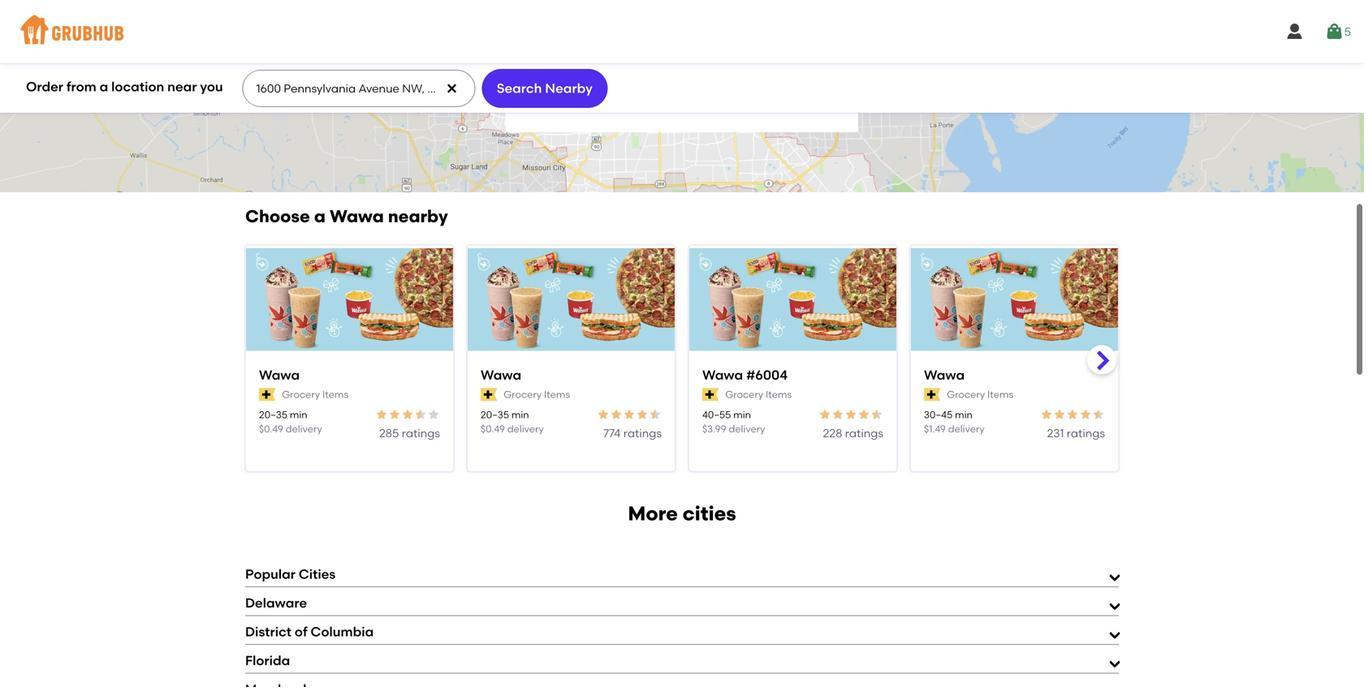 Task type: describe. For each thing, give the bounding box(es) containing it.
items for 774
[[544, 389, 570, 401]]

district
[[245, 625, 292, 640]]

grocery for 231 ratings
[[947, 389, 985, 401]]

wawa #6004
[[702, 368, 788, 384]]

min for 228 ratings
[[734, 409, 751, 421]]

wawa logo image for 285 ratings
[[246, 249, 453, 351]]

delaware
[[245, 596, 307, 612]]

location
[[111, 79, 164, 95]]

$0.49 for 285 ratings
[[259, 424, 283, 435]]

min for 231 ratings
[[955, 409, 973, 421]]

search
[[497, 80, 542, 96]]

from
[[66, 79, 96, 95]]

nearby
[[388, 206, 448, 227]]

grocery for 774 ratings
[[504, 389, 542, 401]]

delivery for 285 ratings
[[286, 424, 322, 435]]

231 ratings
[[1047, 427, 1105, 441]]

grocery items for 285 ratings
[[282, 389, 348, 401]]

grocery items for 774 ratings
[[504, 389, 570, 401]]

40–55
[[702, 409, 731, 421]]

20–35 for 285
[[259, 409, 287, 421]]

20–35 min $0.49 delivery for 285
[[259, 409, 322, 435]]

5 button
[[1325, 17, 1351, 46]]

subscription pass image
[[481, 389, 497, 402]]

5
[[1345, 25, 1351, 38]]

columbia
[[311, 625, 374, 640]]

more
[[628, 502, 678, 526]]

subscription pass image for 285
[[259, 389, 275, 402]]

ratings for 231 ratings
[[1067, 427, 1105, 441]]

ratings for 228 ratings
[[845, 427, 884, 441]]

near
[[167, 79, 197, 95]]

wawa for 285 ratings
[[259, 368, 300, 384]]

order
[[26, 79, 63, 95]]

popular
[[245, 567, 296, 583]]

search nearby
[[497, 80, 593, 96]]

#6004
[[746, 368, 788, 384]]

285
[[379, 427, 399, 441]]

20–35 for 774
[[481, 409, 509, 421]]

$1.49
[[924, 424, 946, 435]]

wawa #6004 link
[[702, 366, 884, 385]]

of
[[295, 625, 308, 640]]

more cities
[[628, 502, 736, 526]]

min for 774 ratings
[[512, 409, 529, 421]]

grocery items for 228 ratings
[[725, 389, 792, 401]]

popular cities
[[245, 567, 336, 583]]

grocery for 228 ratings
[[725, 389, 764, 401]]

30–45
[[924, 409, 953, 421]]

ratings for 774 ratings
[[623, 427, 662, 441]]

wawa for 774 ratings
[[481, 368, 522, 384]]

wawa #6004 logo image
[[689, 249, 897, 351]]



Task type: locate. For each thing, give the bounding box(es) containing it.
30–45 min $1.49 delivery
[[924, 409, 985, 435]]

1 items from the left
[[322, 389, 348, 401]]

2 20–35 min $0.49 delivery from the left
[[481, 409, 544, 435]]

wawa link
[[259, 366, 440, 385], [481, 366, 662, 385], [924, 366, 1105, 385]]

3 wawa link from the left
[[924, 366, 1105, 385]]

2 ratings from the left
[[623, 427, 662, 441]]

a
[[100, 79, 108, 95], [314, 206, 326, 227]]

2 items from the left
[[544, 389, 570, 401]]

3 subscription pass image from the left
[[924, 389, 941, 402]]

4 items from the left
[[988, 389, 1014, 401]]

grocery for 285 ratings
[[282, 389, 320, 401]]

2 horizontal spatial wawa logo image
[[911, 249, 1118, 351]]

nearby
[[545, 80, 593, 96]]

grocery
[[282, 389, 320, 401], [504, 389, 542, 401], [725, 389, 764, 401], [947, 389, 985, 401]]

delivery for 231 ratings
[[948, 424, 985, 435]]

1 grocery items from the left
[[282, 389, 348, 401]]

20–35 min $0.49 delivery
[[259, 409, 322, 435], [481, 409, 544, 435]]

main navigation navigation
[[0, 0, 1364, 63]]

228
[[823, 427, 842, 441]]

1 horizontal spatial $0.49
[[481, 424, 505, 435]]

delivery for 228 ratings
[[729, 424, 765, 435]]

grocery items for 231 ratings
[[947, 389, 1014, 401]]

1 subscription pass image from the left
[[259, 389, 275, 402]]

$0.49
[[259, 424, 283, 435], [481, 424, 505, 435]]

0 horizontal spatial wawa link
[[259, 366, 440, 385]]

0 horizontal spatial a
[[100, 79, 108, 95]]

40–55 min $3.99 delivery
[[702, 409, 765, 435]]

wawa link up 231
[[924, 366, 1105, 385]]

1 grocery from the left
[[282, 389, 320, 401]]

district of columbia
[[245, 625, 374, 640]]

774 ratings
[[603, 427, 662, 441]]

min inside the 30–45 min $1.49 delivery
[[955, 409, 973, 421]]

wawa logo image for 231 ratings
[[911, 249, 1118, 351]]

1 delivery from the left
[[286, 424, 322, 435]]

star icon image
[[375, 409, 388, 422], [388, 409, 401, 422], [401, 409, 414, 422], [414, 409, 427, 422], [414, 409, 427, 422], [427, 409, 440, 422], [597, 409, 610, 422], [610, 409, 623, 422], [623, 409, 636, 422], [636, 409, 649, 422], [649, 409, 662, 422], [649, 409, 662, 422], [819, 409, 832, 422], [832, 409, 845, 422], [845, 409, 858, 422], [858, 409, 871, 422], [871, 409, 884, 422], [871, 409, 884, 422], [1040, 409, 1053, 422], [1053, 409, 1066, 422], [1066, 409, 1079, 422], [1079, 409, 1092, 422], [1092, 409, 1105, 422], [1092, 409, 1105, 422]]

1 horizontal spatial wawa logo image
[[468, 249, 675, 351]]

3 grocery from the left
[[725, 389, 764, 401]]

wawa logo image for 774 ratings
[[468, 249, 675, 351]]

285 ratings
[[379, 427, 440, 441]]

delivery inside 40–55 min $3.99 delivery
[[729, 424, 765, 435]]

1 horizontal spatial subscription pass image
[[702, 389, 719, 402]]

1 20–35 min $0.49 delivery from the left
[[259, 409, 322, 435]]

svg image inside 5 button
[[1325, 22, 1345, 41]]

2 grocery items from the left
[[504, 389, 570, 401]]

3 delivery from the left
[[729, 424, 765, 435]]

search nearby button
[[482, 69, 608, 108]]

delivery
[[286, 424, 322, 435], [507, 424, 544, 435], [729, 424, 765, 435], [948, 424, 985, 435]]

4 min from the left
[[955, 409, 973, 421]]

1 horizontal spatial wawa link
[[481, 366, 662, 385]]

wawa logo image
[[246, 249, 453, 351], [468, 249, 675, 351], [911, 249, 1118, 351]]

ratings
[[402, 427, 440, 441], [623, 427, 662, 441], [845, 427, 884, 441], [1067, 427, 1105, 441]]

3 min from the left
[[734, 409, 751, 421]]

florida
[[245, 654, 290, 669]]

wawa for 231 ratings
[[924, 368, 965, 384]]

0 horizontal spatial wawa logo image
[[246, 249, 453, 351]]

2 min from the left
[[512, 409, 529, 421]]

0 horizontal spatial $0.49
[[259, 424, 283, 435]]

$0.49 for 774 ratings
[[481, 424, 505, 435]]

svg image
[[1285, 22, 1305, 41], [1325, 22, 1345, 41], [445, 82, 458, 95], [601, 82, 620, 102]]

1 wawa logo image from the left
[[246, 249, 453, 351]]

1 horizontal spatial a
[[314, 206, 326, 227]]

Search Address search field
[[243, 71, 474, 106]]

ratings right 231
[[1067, 427, 1105, 441]]

order from a location near you
[[26, 79, 223, 95]]

subscription pass image for 231
[[924, 389, 941, 402]]

2 wawa logo image from the left
[[468, 249, 675, 351]]

3 wawa logo image from the left
[[911, 249, 1118, 351]]

a right choose
[[314, 206, 326, 227]]

2 delivery from the left
[[507, 424, 544, 435]]

1 horizontal spatial 20–35 min $0.49 delivery
[[481, 409, 544, 435]]

choose
[[245, 206, 310, 227]]

0 vertical spatial a
[[100, 79, 108, 95]]

228 ratings
[[823, 427, 884, 441]]

774
[[603, 427, 621, 441]]

2 horizontal spatial subscription pass image
[[924, 389, 941, 402]]

2 20–35 from the left
[[481, 409, 509, 421]]

2 wawa link from the left
[[481, 366, 662, 385]]

wawa link for 774 ratings
[[481, 366, 662, 385]]

0 horizontal spatial 20–35
[[259, 409, 287, 421]]

cities
[[299, 567, 336, 583]]

1 min from the left
[[290, 409, 307, 421]]

1 wawa link from the left
[[259, 366, 440, 385]]

items for 231
[[988, 389, 1014, 401]]

min inside 40–55 min $3.99 delivery
[[734, 409, 751, 421]]

delivery inside the 30–45 min $1.49 delivery
[[948, 424, 985, 435]]

ratings right 774 on the left bottom of page
[[623, 427, 662, 441]]

wawa
[[330, 206, 384, 227], [259, 368, 300, 384], [481, 368, 522, 384], [702, 368, 743, 384], [924, 368, 965, 384]]

4 grocery from the left
[[947, 389, 985, 401]]

1 vertical spatial a
[[314, 206, 326, 227]]

ratings right 285
[[402, 427, 440, 441]]

2 horizontal spatial wawa link
[[924, 366, 1105, 385]]

3 ratings from the left
[[845, 427, 884, 441]]

delivery for 774 ratings
[[507, 424, 544, 435]]

2 $0.49 from the left
[[481, 424, 505, 435]]

4 ratings from the left
[[1067, 427, 1105, 441]]

3 grocery items from the left
[[725, 389, 792, 401]]

min for 285 ratings
[[290, 409, 307, 421]]

2 grocery from the left
[[504, 389, 542, 401]]

0 horizontal spatial 20–35 min $0.49 delivery
[[259, 409, 322, 435]]

subscription pass image for 228
[[702, 389, 719, 402]]

wawa link for 285 ratings
[[259, 366, 440, 385]]

items for 285
[[322, 389, 348, 401]]

1 horizontal spatial 20–35
[[481, 409, 509, 421]]

20–35 min $0.49 delivery for 774
[[481, 409, 544, 435]]

wawa link up 774 on the left bottom of page
[[481, 366, 662, 385]]

2 subscription pass image from the left
[[702, 389, 719, 402]]

4 grocery items from the left
[[947, 389, 1014, 401]]

1 20–35 from the left
[[259, 409, 287, 421]]

wawa link up 285
[[259, 366, 440, 385]]

grocery items
[[282, 389, 348, 401], [504, 389, 570, 401], [725, 389, 792, 401], [947, 389, 1014, 401]]

1 $0.49 from the left
[[259, 424, 283, 435]]

you
[[200, 79, 223, 95]]

4 delivery from the left
[[948, 424, 985, 435]]

min
[[290, 409, 307, 421], [512, 409, 529, 421], [734, 409, 751, 421], [955, 409, 973, 421]]

wawa link for 231 ratings
[[924, 366, 1105, 385]]

ratings right 228 on the bottom right of page
[[845, 427, 884, 441]]

$3.99
[[702, 424, 726, 435]]

items
[[322, 389, 348, 401], [544, 389, 570, 401], [766, 389, 792, 401], [988, 389, 1014, 401]]

0 horizontal spatial subscription pass image
[[259, 389, 275, 402]]

ratings for 285 ratings
[[402, 427, 440, 441]]

231
[[1047, 427, 1064, 441]]

items for 228
[[766, 389, 792, 401]]

subscription pass image
[[259, 389, 275, 402], [702, 389, 719, 402], [924, 389, 941, 402]]

20–35
[[259, 409, 287, 421], [481, 409, 509, 421]]

cities
[[683, 502, 736, 526]]

a right the from
[[100, 79, 108, 95]]

1 ratings from the left
[[402, 427, 440, 441]]

3 items from the left
[[766, 389, 792, 401]]

choose a wawa nearby
[[245, 206, 448, 227]]



Task type: vqa. For each thing, say whether or not it's contained in the screenshot.
THE 285 RATINGS on the bottom
yes



